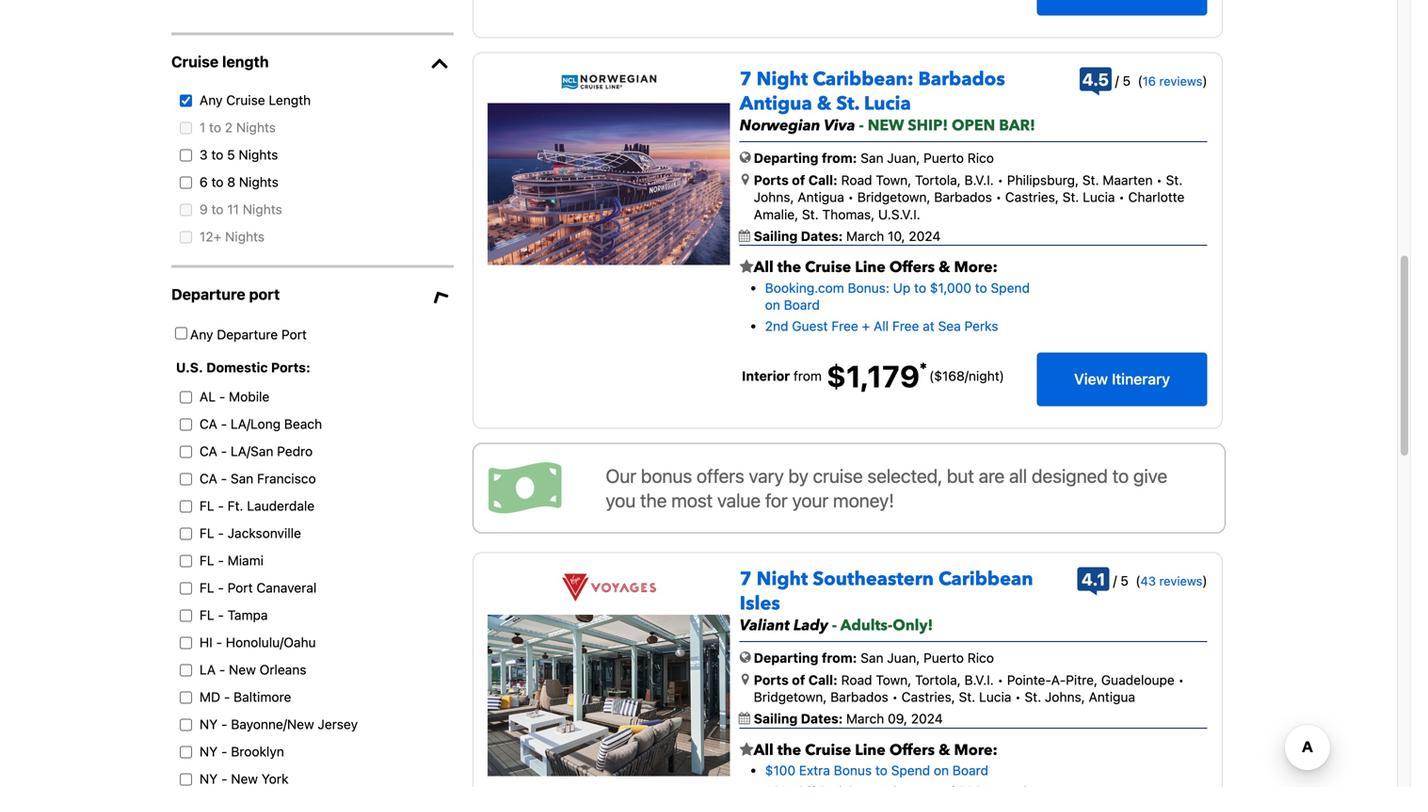 Task type: vqa. For each thing, say whether or not it's contained in the screenshot.
SEAS within the 7 Night Eastern Caribbean & Perfect Day Wonder Of The Seas
no



Task type: describe. For each thing, give the bounding box(es) containing it.
43 reviews link
[[1141, 574, 1203, 588]]

map marker image
[[742, 673, 749, 686]]

any for any cruise length
[[200, 92, 223, 108]]

barbados inside 7 night caribbean: barbados antigua & st. lucia norwegian viva - new ship! open bar!
[[918, 66, 1005, 92]]

adults-
[[840, 615, 893, 636]]

10,
[[888, 228, 905, 244]]

but
[[947, 464, 974, 487]]

3 to 5 nights
[[200, 147, 278, 162]]

on inside booking.com bonus: up to $1,000 to spend on board 2nd guest free + all free at sea perks
[[765, 297, 780, 313]]

road town, tortola, b.v.i. • philipsburg, st. maarten •
[[841, 172, 1163, 188]]

money!
[[833, 489, 894, 511]]

any cruise length
[[200, 92, 311, 108]]

09,
[[888, 711, 908, 727]]

$1,000
[[930, 280, 972, 296]]

- for fl - port canaveral
[[218, 580, 224, 595]]

1
[[200, 119, 206, 135]]

offers
[[697, 464, 744, 487]]

calendar image for 7 night caribbean: barbados antigua & st. lucia
[[739, 230, 750, 242]]

4.1 / 5 ( 43 reviews )
[[1082, 569, 1208, 589]]

departing for 7 night caribbean: barbados antigua & st. lucia
[[754, 150, 819, 166]]

fl - jacksonville
[[200, 525, 301, 541]]

any for any departure port
[[190, 326, 213, 342]]

nights down "9 to 11 nights"
[[225, 229, 265, 244]]

16
[[1143, 74, 1156, 88]]

tortola, for philipsburg,
[[915, 172, 961, 188]]

are
[[979, 464, 1005, 487]]

- for fl - jacksonville
[[218, 525, 224, 541]]

CA - LA/Long Beach checkbox
[[175, 418, 197, 431]]

• left pointe-
[[998, 672, 1004, 688]]

night)
[[969, 368, 1004, 384]]

guest
[[792, 318, 828, 334]]

MD - Baltimore checkbox
[[175, 691, 197, 704]]

4.5
[[1082, 69, 1109, 89]]

line for 7 night caribbean: barbados antigua & st. lucia
[[855, 257, 886, 278]]

pitre,
[[1066, 672, 1098, 688]]

march for 7 night southeastern caribbean isles
[[846, 711, 884, 727]]

juan, for 7 night southeastern caribbean isles
[[887, 650, 920, 666]]

new
[[868, 115, 904, 136]]

u.s.v.i.
[[878, 206, 921, 222]]

perks
[[965, 318, 998, 334]]

asterisk image
[[920, 362, 927, 369]]

puerto for 7 night southeastern caribbean isles
[[924, 650, 964, 666]]

( for 7 night caribbean: barbados antigua & st. lucia
[[1138, 73, 1143, 88]]

our
[[606, 464, 636, 487]]

to right 1
[[209, 119, 221, 135]]

line for 7 night southeastern caribbean isles
[[855, 740, 886, 761]]

thomas,
[[822, 206, 875, 222]]

any departure port
[[190, 326, 307, 342]]

1 vertical spatial on
[[934, 763, 949, 778]]

12+
[[200, 229, 222, 244]]

valiant
[[740, 615, 790, 636]]

FL - Tampa checkbox
[[175, 609, 197, 622]]

/ for 7 night caribbean: barbados antigua & st. lucia
[[1115, 73, 1119, 88]]

3
[[200, 147, 208, 162]]

dates: for 7 night southeastern caribbean isles
[[801, 711, 843, 727]]

/ for 7 night southeastern caribbean isles
[[1113, 573, 1117, 588]]

at
[[923, 318, 935, 334]]

2024 for 7 night southeastern caribbean isles
[[911, 711, 943, 727]]

amalie,
[[754, 206, 799, 222]]

1 vertical spatial /
[[965, 368, 969, 384]]

offers for 7 night southeastern caribbean isles
[[890, 740, 935, 761]]

all for 7 night caribbean: barbados antigua & st. lucia
[[754, 257, 774, 278]]

• down maarten
[[1119, 189, 1125, 205]]

• up "bridgetown, barbados • castries, st. lucia •"
[[998, 172, 1004, 188]]

$1,179
[[827, 358, 920, 394]]

0 vertical spatial bridgetown,
[[858, 189, 931, 205]]

length
[[222, 53, 269, 70]]

booking.com bonus: up to $1,000 to spend on board link
[[765, 280, 1030, 313]]

you
[[606, 489, 636, 511]]

to right the bonus
[[875, 763, 888, 778]]

most
[[671, 489, 713, 511]]

johns, inside road town, tortola, b.v.i. • pointe-a-pitre, guadeloupe • bridgetown, barbados • castries, st. lucia • st. johns, antigua
[[1045, 689, 1085, 705]]

st. inside charlotte amalie, st. thomas, u.s.v.i.
[[802, 206, 819, 222]]

viva
[[824, 115, 855, 136]]

calendar image for 7 night southeastern caribbean isles
[[739, 712, 750, 725]]

call: for 7 night southeastern caribbean isles
[[809, 672, 838, 688]]

• down road town, tortola, b.v.i. • philipsburg, st. maarten •
[[996, 189, 1002, 205]]

1 vertical spatial barbados
[[934, 189, 992, 205]]

only!
[[893, 615, 933, 636]]

12+ nights
[[200, 229, 265, 244]]

- for ny - bayonne/new jersey
[[221, 716, 227, 732]]

interior
[[742, 368, 790, 384]]

orleans
[[260, 662, 306, 677]]

6 to 8 Nights checkbox
[[175, 176, 197, 189]]

la/san
[[231, 443, 273, 459]]

$100 extra bonus to spend on board link
[[765, 763, 989, 778]]

- for ny - new york
[[221, 771, 227, 786]]

nights for 9 to 11 nights
[[243, 201, 282, 217]]

• up thomas, at the top right
[[848, 189, 854, 205]]

valiant lady image
[[488, 615, 730, 776]]

view itinerary
[[1074, 370, 1170, 388]]

bonus
[[641, 464, 692, 487]]

1 vertical spatial san
[[231, 471, 254, 486]]

ny for ny - new york
[[200, 771, 218, 786]]

domestic
[[206, 359, 268, 375]]

& for 7 night southeastern caribbean isles
[[939, 740, 950, 761]]

md - baltimore
[[200, 689, 291, 704]]

HI - Honolulu/Oahu checkbox
[[175, 637, 197, 649]]

$100
[[765, 763, 796, 778]]

u.s. domestic ports:
[[176, 359, 310, 375]]

isles
[[740, 591, 780, 616]]

sailing for 7 night southeastern caribbean isles
[[754, 711, 798, 727]]

) for 7 night caribbean: barbados antigua & st. lucia
[[1203, 73, 1208, 88]]

43
[[1141, 574, 1156, 588]]

value
[[717, 489, 761, 511]]

honolulu/oahu
[[226, 634, 316, 650]]

- for ny - brooklyn
[[221, 744, 227, 759]]

la
[[200, 662, 216, 677]]

to right 3 on the left of the page
[[211, 147, 223, 162]]

fl for fl - ft. lauderdale
[[200, 498, 214, 513]]

view
[[1074, 370, 1108, 388]]

bonus
[[834, 763, 872, 778]]

- inside 7 night caribbean: barbados antigua & st. lucia norwegian viva - new ship! open bar!
[[859, 115, 864, 136]]

ny - new york
[[200, 771, 289, 786]]

the for 7 night caribbean: barbados antigua & st. lucia
[[777, 257, 801, 278]]

2
[[225, 119, 233, 135]]

& inside 7 night caribbean: barbados antigua & st. lucia norwegian viva - new ship! open bar!
[[817, 91, 832, 117]]

vary
[[749, 464, 784, 487]]

antigua inside 7 night caribbean: barbados antigua & st. lucia norwegian viva - new ship! open bar!
[[740, 91, 812, 117]]

from
[[794, 368, 822, 384]]

st. johns, antigua
[[754, 172, 1183, 205]]

road for road town, tortola, b.v.i. • pointe-a-pitre, guadeloupe • bridgetown, barbados • castries, st. lucia • st. johns, antigua
[[841, 672, 872, 688]]

2 horizontal spatial lucia
[[1083, 189, 1115, 205]]

sea
[[938, 318, 961, 334]]

1 to 2 nights
[[200, 119, 276, 135]]

town, for road town, tortola, b.v.i. • pointe-a-pitre, guadeloupe • bridgetown, barbados • castries, st. lucia • st. johns, antigua
[[876, 672, 912, 688]]

norwegian cruise line image
[[561, 74, 657, 90]]

baltimore
[[234, 689, 291, 704]]

2nd guest free + all free at sea perks link
[[765, 318, 998, 334]]

ports for 7 night southeastern caribbean isles
[[754, 672, 789, 688]]

the for 7 night southeastern caribbean isles
[[777, 740, 801, 761]]

• down pointe-
[[1015, 689, 1021, 705]]

6
[[200, 174, 208, 189]]

( for 7 night southeastern caribbean isles
[[1136, 573, 1141, 588]]

fl for fl - miami
[[200, 552, 214, 568]]

Any Cruise Length checkbox
[[175, 94, 197, 107]]

our bonus offers vary by cruise selected, but are all designed to give you the most value for your money!
[[606, 464, 1168, 511]]

charlotte
[[1128, 189, 1185, 205]]

to right 6
[[211, 174, 224, 189]]

beach
[[284, 416, 322, 431]]

sailing dates: for 7 night caribbean: barbados antigua & st. lucia
[[754, 228, 846, 244]]

7 for isles
[[740, 566, 752, 592]]

castries, inside road town, tortola, b.v.i. • pointe-a-pitre, guadeloupe • bridgetown, barbados • castries, st. lucia • st. johns, antigua
[[902, 689, 955, 705]]

1 vertical spatial board
[[953, 763, 989, 778]]

FL - Ft. Lauderdale checkbox
[[175, 500, 197, 512]]

lauderdale
[[247, 498, 315, 513]]

francisco
[[257, 471, 316, 486]]

bridgetown, barbados • castries, st. lucia •
[[854, 189, 1125, 205]]

chevron down image
[[426, 54, 454, 73]]

cruise up extra at the bottom
[[805, 740, 851, 761]]

all the cruise line offers & more: for 7 night southeastern caribbean isles
[[754, 740, 998, 761]]

+
[[862, 318, 870, 334]]

) for 7 night southeastern caribbean isles
[[1203, 573, 1208, 588]]

cruise up any cruise length 'option'
[[171, 53, 219, 70]]

st. inside 7 night caribbean: barbados antigua & st. lucia norwegian viva - new ship! open bar!
[[836, 91, 859, 117]]

norwegian viva image
[[488, 103, 730, 265]]

cruise up booking.com on the top of page
[[805, 257, 851, 278]]

• up charlotte
[[1156, 172, 1163, 188]]

to right 9
[[211, 201, 224, 217]]

sailing for 7 night caribbean: barbados antigua & st. lucia
[[754, 228, 798, 244]]

march 09, 2024
[[846, 711, 943, 727]]

FL - Miami checkbox
[[175, 555, 197, 567]]

antigua inside road town, tortola, b.v.i. • pointe-a-pitre, guadeloupe • bridgetown, barbados • castries, st. lucia • st. johns, antigua
[[1089, 689, 1135, 705]]

CA - San Francisco checkbox
[[175, 473, 197, 485]]

ports of call: for 7 night southeastern caribbean isles
[[754, 672, 838, 688]]

AL - Mobile checkbox
[[175, 391, 197, 403]]

booking.com
[[765, 280, 844, 296]]

bridgetown, inside road town, tortola, b.v.i. • pointe-a-pitre, guadeloupe • bridgetown, barbados • castries, st. lucia • st. johns, antigua
[[754, 689, 827, 705]]

1 vertical spatial departure
[[217, 326, 278, 342]]

nights for 6 to 8 nights
[[239, 174, 279, 189]]

reviews for 7 night caribbean: barbados antigua & st. lucia
[[1159, 74, 1203, 88]]

globe image
[[740, 151, 751, 164]]

designed
[[1032, 464, 1108, 487]]

cruise length
[[171, 53, 269, 70]]

to right $1,000
[[975, 280, 987, 296]]

9
[[200, 201, 208, 217]]

9 to 11 Nights checkbox
[[175, 204, 197, 216]]

departing from: san juan, puerto rico for 7 night caribbean: barbados antigua & st. lucia
[[754, 150, 994, 166]]



Task type: locate. For each thing, give the bounding box(es) containing it.
puerto for 7 night caribbean: barbados antigua & st. lucia
[[924, 150, 964, 166]]

on up 2nd
[[765, 297, 780, 313]]

by
[[788, 464, 809, 487]]

from: down the viva
[[822, 150, 857, 166]]

0 vertical spatial barbados
[[918, 66, 1005, 92]]

1 horizontal spatial lucia
[[979, 689, 1012, 705]]

2 fl from the top
[[200, 525, 214, 541]]

lucia inside 7 night caribbean: barbados antigua & st. lucia norwegian viva - new ship! open bar!
[[864, 91, 911, 117]]

b.v.i. left pointe-
[[965, 672, 994, 688]]

3 ca from the top
[[200, 471, 217, 486]]

1 fl from the top
[[200, 498, 214, 513]]

town, inside road town, tortola, b.v.i. • pointe-a-pitre, guadeloupe • bridgetown, barbados • castries, st. lucia • st. johns, antigua
[[876, 672, 912, 688]]

0 vertical spatial johns,
[[754, 189, 794, 205]]

1 ports of call: from the top
[[754, 172, 838, 188]]

road inside road town, tortola, b.v.i. • pointe-a-pitre, guadeloupe • bridgetown, barbados • castries, st. lucia • st. johns, antigua
[[841, 672, 872, 688]]

free left +
[[832, 318, 858, 334]]

the
[[777, 257, 801, 278], [640, 489, 667, 511], [777, 740, 801, 761]]

- right 'la'
[[219, 662, 225, 677]]

1 vertical spatial bridgetown,
[[754, 689, 827, 705]]

view itinerary link
[[1037, 353, 1208, 406]]

1 vertical spatial all the cruise line offers & more:
[[754, 740, 998, 761]]

0 vertical spatial all the cruise line offers & more:
[[754, 257, 998, 278]]

& down march 09, 2024
[[939, 740, 950, 761]]

cruise up 1 to 2 nights
[[226, 92, 265, 108]]

2 from: from the top
[[822, 650, 857, 666]]

reviews
[[1159, 74, 1203, 88], [1159, 574, 1203, 588]]

lucia down maarten
[[1083, 189, 1115, 205]]

1 horizontal spatial castries,
[[1005, 189, 1059, 205]]

2 ports from the top
[[754, 672, 789, 688]]

departing down norwegian
[[754, 150, 819, 166]]

new for york
[[231, 771, 258, 786]]

road
[[841, 172, 872, 188], [841, 672, 872, 688]]

march left 09,
[[846, 711, 884, 727]]

ny
[[200, 716, 218, 732], [200, 744, 218, 759], [200, 771, 218, 786]]

york
[[262, 771, 289, 786]]

nights right 2
[[236, 119, 276, 135]]

antigua up globe image
[[740, 91, 812, 117]]

1 to 2 Nights checkbox
[[175, 122, 197, 134]]

0 horizontal spatial spend
[[891, 763, 930, 778]]

0 vertical spatial puerto
[[924, 150, 964, 166]]

1 vertical spatial rico
[[968, 650, 994, 666]]

- down ny - brooklyn
[[221, 771, 227, 786]]

- right md
[[224, 689, 230, 704]]

5 for 7 night southeastern caribbean isles
[[1121, 573, 1129, 588]]

1 puerto from the top
[[924, 150, 964, 166]]

1 calendar image from the top
[[739, 230, 750, 242]]

1 vertical spatial reviews
[[1159, 574, 1203, 588]]

1 ca from the top
[[200, 416, 217, 431]]

/ inside 4.1 / 5 ( 43 reviews )
[[1113, 573, 1117, 588]]

1 vertical spatial lucia
[[1083, 189, 1115, 205]]

lucia down pointe-
[[979, 689, 1012, 705]]

1 vertical spatial ports
[[754, 672, 789, 688]]

caribbean:
[[813, 66, 914, 92]]

2 ports of call: from the top
[[754, 672, 838, 688]]

barbados inside road town, tortola, b.v.i. • pointe-a-pitre, guadeloupe • bridgetown, barbados • castries, st. lucia • st. johns, antigua
[[830, 689, 888, 705]]

2024 for 7 night caribbean: barbados antigua & st. lucia
[[909, 228, 941, 244]]

1 vertical spatial line
[[855, 740, 886, 761]]

1 of from the top
[[792, 172, 805, 188]]

6 to 8 nights
[[200, 174, 279, 189]]

1 sailing dates: from the top
[[754, 228, 846, 244]]

ports for 7 night caribbean: barbados antigua & st. lucia
[[754, 172, 789, 188]]

cruise
[[813, 464, 863, 487]]

2 vertical spatial ca
[[200, 471, 217, 486]]

pointe-
[[1007, 672, 1051, 688]]

0 vertical spatial departing from: san juan, puerto rico
[[754, 150, 994, 166]]

port
[[281, 326, 307, 342], [228, 580, 253, 595]]

2 sailing from the top
[[754, 711, 798, 727]]

0 vertical spatial any
[[200, 92, 223, 108]]

line
[[855, 257, 886, 278], [855, 740, 886, 761]]

0 vertical spatial board
[[784, 297, 820, 313]]

johns, down a-
[[1045, 689, 1085, 705]]

1 vertical spatial dates:
[[801, 711, 843, 727]]

of for 7 night caribbean: barbados antigua & st. lucia
[[792, 172, 805, 188]]

1 night from the top
[[757, 66, 808, 92]]

miami
[[228, 552, 264, 568]]

2nd
[[765, 318, 788, 334]]

2 offers from the top
[[890, 740, 935, 761]]

& for 7 night caribbean: barbados antigua & st. lucia
[[939, 257, 950, 278]]

board down road town, tortola, b.v.i. • pointe-a-pitre, guadeloupe • bridgetown, barbados • castries, st. lucia • st. johns, antigua
[[953, 763, 989, 778]]

2 vertical spatial /
[[1113, 573, 1117, 588]]

fl for fl - tampa
[[200, 607, 214, 623]]

maarten
[[1103, 172, 1153, 188]]

nights for 3 to 5 nights
[[239, 147, 278, 162]]

0 vertical spatial all
[[754, 257, 774, 278]]

all right +
[[874, 318, 889, 334]]

march 10, 2024
[[846, 228, 941, 244]]

1 tortola, from the top
[[915, 172, 961, 188]]

- down the fl - miami at the bottom of the page
[[218, 580, 224, 595]]

departure up any departure port checkbox
[[171, 285, 245, 303]]

7 night southeastern caribbean isles valiant lady - adults-only!
[[740, 566, 1033, 636]]

0 vertical spatial )
[[1203, 73, 1208, 88]]

rico up road town, tortola, b.v.i. • pointe-a-pitre, guadeloupe • bridgetown, barbados • castries, st. lucia • st. johns, antigua
[[968, 650, 994, 666]]

ca for ca - la/san pedro
[[200, 443, 217, 459]]

fl right fl - ft. lauderdale option
[[200, 498, 214, 513]]

tortola, for pointe-
[[915, 672, 961, 688]]

NY - Bayonne/New Jersey checkbox
[[175, 719, 197, 731]]

call: up thomas, at the top right
[[809, 172, 838, 188]]

NY - New York checkbox
[[175, 773, 197, 785]]

offers down 09,
[[890, 740, 935, 761]]

bonus:
[[848, 280, 890, 296]]

1 more: from the top
[[954, 257, 998, 278]]

give
[[1133, 464, 1168, 487]]

2 call: from the top
[[809, 672, 838, 688]]

2 dates: from the top
[[801, 711, 843, 727]]

lucia right the viva
[[864, 91, 911, 117]]

fl right fl - port canaveral option
[[200, 580, 214, 595]]

( inside 4.1 / 5 ( 43 reviews )
[[1136, 573, 1141, 588]]

0 vertical spatial 5
[[1123, 73, 1131, 88]]

1 vertical spatial departing
[[754, 650, 819, 666]]

all for 7 night southeastern caribbean isles
[[754, 740, 774, 761]]

2 ca from the top
[[200, 443, 217, 459]]

- for fl - miami
[[218, 552, 224, 568]]

la/long
[[231, 416, 281, 431]]

1 horizontal spatial port
[[281, 326, 307, 342]]

port
[[249, 285, 280, 303]]

all
[[1009, 464, 1027, 487]]

5 left 16
[[1123, 73, 1131, 88]]

b.v.i. inside road town, tortola, b.v.i. • pointe-a-pitre, guadeloupe • bridgetown, barbados • castries, st. lucia • st. johns, antigua
[[965, 672, 994, 688]]

0 horizontal spatial free
[[832, 318, 858, 334]]

0 vertical spatial the
[[777, 257, 801, 278]]

calendar image up star icon
[[739, 230, 750, 242]]

departing down valiant
[[754, 650, 819, 666]]

0 vertical spatial departure
[[171, 285, 245, 303]]

barbados up march 09, 2024
[[830, 689, 888, 705]]

ca right ca - la/long beach checkbox
[[200, 416, 217, 431]]

call: for 7 night caribbean: barbados antigua & st. lucia
[[809, 172, 838, 188]]

0 vertical spatial ports
[[754, 172, 789, 188]]

Any Departure Port checkbox
[[175, 327, 187, 339]]

bridgetown,
[[858, 189, 931, 205], [754, 689, 827, 705]]

5 inside 4.1 / 5 ( 43 reviews )
[[1121, 573, 1129, 588]]

more: for 7 night southeastern caribbean isles
[[954, 740, 998, 761]]

2 departing from the top
[[754, 650, 819, 666]]

1 offers from the top
[[890, 257, 935, 278]]

2 night from the top
[[757, 566, 808, 592]]

1 sailing from the top
[[754, 228, 798, 244]]

1 line from the top
[[855, 257, 886, 278]]

• up march 09, 2024
[[892, 689, 898, 705]]

1 vertical spatial all
[[874, 318, 889, 334]]

- up ny - brooklyn
[[221, 716, 227, 732]]

st. inside st. johns, antigua
[[1166, 172, 1183, 188]]

1 vertical spatial night
[[757, 566, 808, 592]]

town,
[[876, 172, 912, 188], [876, 672, 912, 688]]

b.v.i. for pointe-
[[965, 672, 994, 688]]

1 horizontal spatial johns,
[[1045, 689, 1085, 705]]

0 vertical spatial on
[[765, 297, 780, 313]]

-
[[859, 115, 864, 136], [219, 389, 225, 404], [221, 416, 227, 431], [221, 443, 227, 459], [221, 471, 227, 486], [218, 498, 224, 513], [218, 525, 224, 541], [218, 552, 224, 568], [218, 580, 224, 595], [218, 607, 224, 623], [832, 615, 837, 636], [216, 634, 222, 650], [219, 662, 225, 677], [224, 689, 230, 704], [221, 716, 227, 732], [221, 744, 227, 759], [221, 771, 227, 786]]

0 horizontal spatial bridgetown,
[[754, 689, 827, 705]]

spend down 09,
[[891, 763, 930, 778]]

map marker image
[[742, 173, 749, 186]]

1 ny from the top
[[200, 716, 218, 732]]

new up the md - baltimore
[[229, 662, 256, 677]]

ca - la/san pedro
[[200, 443, 313, 459]]

3 to 5 Nights checkbox
[[175, 149, 197, 161]]

all up booking.com on the top of page
[[754, 257, 774, 278]]

- for la - new orleans
[[219, 662, 225, 677]]

the up $100
[[777, 740, 801, 761]]

NY - Brooklyn checkbox
[[175, 746, 197, 758]]

johns,
[[754, 189, 794, 205], [1045, 689, 1085, 705]]

ports of call: up "amalie," at the right of the page
[[754, 172, 838, 188]]

any right any departure port checkbox
[[190, 326, 213, 342]]

1 vertical spatial (
[[1136, 573, 1141, 588]]

- up the fl - miami at the bottom of the page
[[218, 525, 224, 541]]

0 vertical spatial /
[[1115, 73, 1119, 88]]

0 vertical spatial town,
[[876, 172, 912, 188]]

more: for 7 night caribbean: barbados antigua & st. lucia
[[954, 257, 998, 278]]

ports of call: for 7 night caribbean: barbados antigua & st. lucia
[[754, 172, 838, 188]]

0 vertical spatial march
[[846, 228, 884, 244]]

1 ) from the top
[[1203, 73, 1208, 88]]

2 line from the top
[[855, 740, 886, 761]]

0 vertical spatial ca
[[200, 416, 217, 431]]

sailing dates: for 7 night southeastern caribbean isles
[[754, 711, 846, 727]]

FL - Port Canaveral checkbox
[[175, 582, 197, 594]]

7 up norwegian
[[740, 66, 752, 92]]

al
[[200, 389, 216, 404]]

0 vertical spatial call:
[[809, 172, 838, 188]]

2 vertical spatial ny
[[200, 771, 218, 786]]

2 b.v.i. from the top
[[965, 672, 994, 688]]

1 all the cruise line offers & more: from the top
[[754, 257, 998, 278]]

antigua inside st. johns, antigua
[[798, 189, 844, 205]]

& up $1,000
[[939, 257, 950, 278]]

- for md - baltimore
[[224, 689, 230, 704]]

to right up on the top right of page
[[914, 280, 926, 296]]

1 horizontal spatial on
[[934, 763, 949, 778]]

0 vertical spatial departing
[[754, 150, 819, 166]]

1 departing from: san juan, puerto rico from the top
[[754, 150, 994, 166]]

) inside 4.5 / 5 ( 16 reviews )
[[1203, 73, 1208, 88]]

1 horizontal spatial board
[[953, 763, 989, 778]]

3 ny from the top
[[200, 771, 218, 786]]

fl for fl - port canaveral
[[200, 580, 214, 595]]

2 ny from the top
[[200, 744, 218, 759]]

2 vertical spatial the
[[777, 740, 801, 761]]

2024
[[909, 228, 941, 244], [911, 711, 943, 727]]

ny for ny - brooklyn
[[200, 744, 218, 759]]

1 vertical spatial juan,
[[887, 650, 920, 666]]

cruise
[[171, 53, 219, 70], [226, 92, 265, 108], [805, 257, 851, 278], [805, 740, 851, 761]]

3 fl from the top
[[200, 552, 214, 568]]

2 calendar image from the top
[[739, 712, 750, 725]]

ship!
[[908, 115, 948, 136]]

2 sailing dates: from the top
[[754, 711, 846, 727]]

calendar image up star image in the bottom of the page
[[739, 712, 750, 725]]

1 vertical spatial call:
[[809, 672, 838, 688]]

0 horizontal spatial castries,
[[902, 689, 955, 705]]

1 free from the left
[[832, 318, 858, 334]]

1 vertical spatial port
[[228, 580, 253, 595]]

calendar image
[[739, 230, 750, 242], [739, 712, 750, 725]]

from: down adults-
[[822, 650, 857, 666]]

- right the lady
[[832, 615, 837, 636]]

0 vertical spatial dates:
[[801, 228, 843, 244]]

1 vertical spatial 2024
[[911, 711, 943, 727]]

5 for 7 night caribbean: barbados antigua & st. lucia
[[1123, 73, 1131, 88]]

1 from: from the top
[[822, 150, 857, 166]]

1 vertical spatial puerto
[[924, 650, 964, 666]]

2 vertical spatial &
[[939, 740, 950, 761]]

the inside the 'our bonus offers vary by cruise selected, but are all designed to give you the most value for your money!'
[[640, 489, 667, 511]]

2 rico from the top
[[968, 650, 994, 666]]

charlotte amalie, st. thomas, u.s.v.i.
[[754, 189, 1185, 222]]

departing from: san juan, puerto rico for 7 night southeastern caribbean isles
[[754, 650, 994, 666]]

interior from $1,179
[[742, 358, 920, 394]]

0 vertical spatial &
[[817, 91, 832, 117]]

0 vertical spatial san
[[861, 150, 884, 166]]

offers for 7 night caribbean: barbados antigua & st. lucia
[[890, 257, 935, 278]]

tortola, inside road town, tortola, b.v.i. • pointe-a-pitre, guadeloupe • bridgetown, barbados • castries, st. lucia • st. johns, antigua
[[915, 672, 961, 688]]

1 call: from the top
[[809, 172, 838, 188]]

board
[[784, 297, 820, 313], [953, 763, 989, 778]]

- inside 7 night southeastern caribbean isles valiant lady - adults-only!
[[832, 615, 837, 636]]

ca for ca - san francisco
[[200, 471, 217, 486]]

0 vertical spatial tortola,
[[915, 172, 961, 188]]

port up ports:
[[281, 326, 307, 342]]

1 vertical spatial the
[[640, 489, 667, 511]]

0 vertical spatial ports of call:
[[754, 172, 838, 188]]

1 juan, from the top
[[887, 150, 920, 166]]

b.v.i. for philipsburg,
[[965, 172, 994, 188]]

1 vertical spatial sailing
[[754, 711, 798, 727]]

night inside 7 night southeastern caribbean isles valiant lady - adults-only!
[[757, 566, 808, 592]]

) inside 4.1 / 5 ( 43 reviews )
[[1203, 573, 1208, 588]]

fl right fl - tampa checkbox
[[200, 607, 214, 623]]

road for road town, tortola, b.v.i. • philipsburg, st. maarten •
[[841, 172, 872, 188]]

1 vertical spatial road
[[841, 672, 872, 688]]

1 vertical spatial 5
[[227, 147, 235, 162]]

philipsburg,
[[1007, 172, 1079, 188]]

fl - tampa
[[200, 607, 268, 623]]

reviews inside 4.5 / 5 ( 16 reviews )
[[1159, 74, 1203, 88]]

castries, up 09,
[[902, 689, 955, 705]]

7 up valiant
[[740, 566, 752, 592]]

1 vertical spatial b.v.i.
[[965, 672, 994, 688]]

0 vertical spatial offers
[[890, 257, 935, 278]]

march for 7 night caribbean: barbados antigua & st. lucia
[[846, 228, 884, 244]]

LA - New Orleans checkbox
[[175, 664, 197, 676]]

from:
[[822, 150, 857, 166], [822, 650, 857, 666]]

1 vertical spatial ca
[[200, 443, 217, 459]]

barbados down road town, tortola, b.v.i. • philipsburg, st. maarten •
[[934, 189, 992, 205]]

virgin voyages image
[[561, 574, 657, 601]]

2 puerto from the top
[[924, 650, 964, 666]]

- for ca - la/long beach
[[221, 416, 227, 431]]

jacksonville
[[228, 525, 301, 541]]

- down the al - mobile
[[221, 416, 227, 431]]

globe image
[[740, 651, 751, 664]]

FL - Jacksonville checkbox
[[175, 527, 197, 540]]

2 of from the top
[[792, 672, 805, 688]]

lady
[[794, 615, 828, 636]]

0 vertical spatial sailing dates:
[[754, 228, 846, 244]]

of up "amalie," at the right of the page
[[792, 172, 805, 188]]

all up $100
[[754, 740, 774, 761]]

- left "la/san" on the bottom left
[[221, 443, 227, 459]]

1 road from the top
[[841, 172, 872, 188]]

lucia inside road town, tortola, b.v.i. • pointe-a-pitre, guadeloupe • bridgetown, barbados • castries, st. lucia • st. johns, antigua
[[979, 689, 1012, 705]]

2 7 from the top
[[740, 566, 752, 592]]

1 march from the top
[[846, 228, 884, 244]]

0 vertical spatial spend
[[991, 280, 1030, 296]]

fl for fl - jacksonville
[[200, 525, 214, 541]]

/ inside 4.5 / 5 ( 16 reviews )
[[1115, 73, 1119, 88]]

itinerary
[[1112, 370, 1170, 388]]

tortola,
[[915, 172, 961, 188], [915, 672, 961, 688]]

2024 right 09,
[[911, 711, 943, 727]]

- left ft. at bottom left
[[218, 498, 224, 513]]

2 reviews from the top
[[1159, 574, 1203, 588]]

$100 extra bonus to spend on board
[[765, 763, 989, 778]]

extra
[[799, 763, 830, 778]]

- right the viva
[[859, 115, 864, 136]]

caribbean
[[939, 566, 1033, 592]]

1 vertical spatial more:
[[954, 740, 998, 761]]

2 tortola, from the top
[[915, 672, 961, 688]]

1 vertical spatial any
[[190, 326, 213, 342]]

1 horizontal spatial free
[[892, 318, 919, 334]]

1 horizontal spatial spend
[[991, 280, 1030, 296]]

2 more: from the top
[[954, 740, 998, 761]]

2 march from the top
[[846, 711, 884, 727]]

7 for antigua
[[740, 66, 752, 92]]

town, for road town, tortola, b.v.i. • philipsburg, st. maarten •
[[876, 172, 912, 188]]

rico for 7 night caribbean: barbados antigua & st. lucia
[[968, 150, 994, 166]]

ports:
[[271, 359, 310, 375]]

u.s.
[[176, 359, 203, 375]]

( inside 4.5 / 5 ( 16 reviews )
[[1138, 73, 1143, 88]]

0 vertical spatial castries,
[[1005, 189, 1059, 205]]

1 vertical spatial calendar image
[[739, 712, 750, 725]]

1 rico from the top
[[968, 150, 994, 166]]

sailing down "amalie," at the right of the page
[[754, 228, 798, 244]]

night for isles
[[757, 566, 808, 592]]

2 vertical spatial lucia
[[979, 689, 1012, 705]]

from: for 7 night caribbean: barbados antigua & st. lucia
[[822, 150, 857, 166]]

7
[[740, 66, 752, 92], [740, 566, 752, 592]]

2 road from the top
[[841, 672, 872, 688]]

5 fl from the top
[[200, 607, 214, 623]]

more: up $1,000
[[954, 257, 998, 278]]

call: down the lady
[[809, 672, 838, 688]]

ca right ca - la/san pedro option at the left bottom of page
[[200, 443, 217, 459]]

night for antigua
[[757, 66, 808, 92]]

) right 16
[[1203, 73, 1208, 88]]

all inside booking.com bonus: up to $1,000 to spend on board 2nd guest free + all free at sea perks
[[874, 318, 889, 334]]

all the cruise line offers & more: for 7 night caribbean: barbados antigua & st. lucia
[[754, 257, 998, 278]]

ca right ca - san francisco checkbox
[[200, 471, 217, 486]]

- for ca - san francisco
[[221, 471, 227, 486]]

spend
[[991, 280, 1030, 296], [891, 763, 930, 778]]

ny right ny - brooklyn checkbox
[[200, 744, 218, 759]]

fl - port canaveral
[[200, 580, 317, 595]]

fl - ft. lauderdale
[[200, 498, 315, 513]]

san for 7 night southeastern caribbean isles
[[861, 650, 884, 666]]

16 reviews link
[[1143, 74, 1203, 88]]

castries, down philipsburg,
[[1005, 189, 1059, 205]]

( right 4.5
[[1138, 73, 1143, 88]]

- for fl - ft. lauderdale
[[218, 498, 224, 513]]

dates: down thomas, at the top right
[[801, 228, 843, 244]]

7 inside 7 night southeastern caribbean isles valiant lady - adults-only!
[[740, 566, 752, 592]]

up
[[893, 280, 911, 296]]

0 vertical spatial more:
[[954, 257, 998, 278]]

9 to 11 nights
[[200, 201, 282, 217]]

spend inside booking.com bonus: up to $1,000 to spend on board 2nd guest free + all free at sea perks
[[991, 280, 1030, 296]]

1 town, from the top
[[876, 172, 912, 188]]

- for fl - tampa
[[218, 607, 224, 623]]

1 dates: from the top
[[801, 228, 843, 244]]

more: down road town, tortola, b.v.i. • pointe-a-pitre, guadeloupe • bridgetown, barbados • castries, st. lucia • st. johns, antigua
[[954, 740, 998, 761]]

road up march 09, 2024
[[841, 672, 872, 688]]

of for 7 night southeastern caribbean isles
[[792, 672, 805, 688]]

2 juan, from the top
[[887, 650, 920, 666]]

1 vertical spatial castries,
[[902, 689, 955, 705]]

1 vertical spatial offers
[[890, 740, 935, 761]]

port for -
[[228, 580, 253, 595]]

san for 7 night caribbean: barbados antigua & st. lucia
[[861, 150, 884, 166]]

1 vertical spatial tortola,
[[915, 672, 961, 688]]

nights right 11
[[243, 201, 282, 217]]

5 inside 4.5 / 5 ( 16 reviews )
[[1123, 73, 1131, 88]]

road up thomas, at the top right
[[841, 172, 872, 188]]

&
[[817, 91, 832, 117], [939, 257, 950, 278], [939, 740, 950, 761]]

0 vertical spatial 7
[[740, 66, 752, 92]]

/
[[1115, 73, 1119, 88], [965, 368, 969, 384], [1113, 573, 1117, 588]]

1 vertical spatial spend
[[891, 763, 930, 778]]

1 vertical spatial ny
[[200, 744, 218, 759]]

0 vertical spatial line
[[855, 257, 886, 278]]

1 reviews from the top
[[1159, 74, 1203, 88]]

2 vertical spatial san
[[861, 650, 884, 666]]

12+ Nights checkbox
[[175, 231, 197, 243]]

1 departing from the top
[[754, 150, 819, 166]]

4 fl from the top
[[200, 580, 214, 595]]

0 vertical spatial juan,
[[887, 150, 920, 166]]

your
[[792, 489, 829, 511]]

reviews inside 4.1 / 5 ( 43 reviews )
[[1159, 574, 1203, 588]]

2 ) from the top
[[1203, 573, 1208, 588]]

board inside booking.com bonus: up to $1,000 to spend on board 2nd guest free + all free at sea perks
[[784, 297, 820, 313]]

1 vertical spatial departing from: san juan, puerto rico
[[754, 650, 994, 666]]

departing from: san juan, puerto rico down new
[[754, 150, 994, 166]]

2 free from the left
[[892, 318, 919, 334]]

) right 43
[[1203, 573, 1208, 588]]

southeastern
[[813, 566, 934, 592]]

from: for 7 night southeastern caribbean isles
[[822, 650, 857, 666]]

new for orleans
[[229, 662, 256, 677]]

departing from: san juan, puerto rico down adults-
[[754, 650, 994, 666]]

reviews for 7 night southeastern caribbean isles
[[1159, 574, 1203, 588]]

2 all the cruise line offers & more: from the top
[[754, 740, 998, 761]]

1 7 from the top
[[740, 66, 752, 92]]

0 vertical spatial new
[[229, 662, 256, 677]]

1 ports from the top
[[754, 172, 789, 188]]

ca - san francisco
[[200, 471, 316, 486]]

- for ca - la/san pedro
[[221, 443, 227, 459]]

2 town, from the top
[[876, 672, 912, 688]]

the up booking.com on the top of page
[[777, 257, 801, 278]]

dates: for 7 night caribbean: barbados antigua & st. lucia
[[801, 228, 843, 244]]

($168 / night)
[[929, 368, 1004, 384]]

puerto down ship!
[[924, 150, 964, 166]]

- for al - mobile
[[219, 389, 225, 404]]

al - mobile
[[200, 389, 270, 404]]

norwegian
[[740, 115, 820, 136]]

nights
[[236, 119, 276, 135], [239, 147, 278, 162], [239, 174, 279, 189], [243, 201, 282, 217], [225, 229, 265, 244]]

free left at
[[892, 318, 919, 334]]

0 horizontal spatial johns,
[[754, 189, 794, 205]]

b.v.i. up "bridgetown, barbados • castries, st. lucia •"
[[965, 172, 994, 188]]

all the cruise line offers & more: up the $100 extra bonus to spend on board link
[[754, 740, 998, 761]]

2 vertical spatial barbados
[[830, 689, 888, 705]]

1 b.v.i. from the top
[[965, 172, 994, 188]]

tortola, up charlotte amalie, st. thomas, u.s.v.i.
[[915, 172, 961, 188]]

hi - honolulu/oahu
[[200, 634, 316, 650]]

san down new
[[861, 150, 884, 166]]

CA - LA/San Pedro checkbox
[[175, 446, 197, 458]]

- right al
[[219, 389, 225, 404]]

star image
[[740, 260, 754, 275]]

- for hi - honolulu/oahu
[[216, 634, 222, 650]]

• right guadeloupe
[[1178, 672, 1184, 688]]

ca for ca - la/long beach
[[200, 416, 217, 431]]

7 night caribbean: barbados antigua & st. lucia norwegian viva - new ship! open bar!
[[740, 66, 1035, 136]]

offers
[[890, 257, 935, 278], [890, 740, 935, 761]]

barbados
[[918, 66, 1005, 92], [934, 189, 992, 205], [830, 689, 888, 705]]

departure port
[[171, 285, 280, 303]]

/ right 4.1
[[1113, 573, 1117, 588]]

star image
[[740, 742, 754, 757]]

5 up the 8
[[227, 147, 235, 162]]

1 horizontal spatial bridgetown,
[[858, 189, 931, 205]]

0 vertical spatial road
[[841, 172, 872, 188]]

juan, down new
[[887, 150, 920, 166]]

0 vertical spatial sailing
[[754, 228, 798, 244]]

departing for 7 night southeastern caribbean isles
[[754, 650, 819, 666]]

johns, up "amalie," at the right of the page
[[754, 189, 794, 205]]

night up norwegian
[[757, 66, 808, 92]]

0 horizontal spatial port
[[228, 580, 253, 595]]

7 inside 7 night caribbean: barbados antigua & st. lucia norwegian viva - new ship! open bar!
[[740, 66, 752, 92]]

1 vertical spatial )
[[1203, 573, 1208, 588]]

nights for 1 to 2 nights
[[236, 119, 276, 135]]

a-
[[1051, 672, 1066, 688]]

- left miami
[[218, 552, 224, 568]]

11
[[227, 201, 239, 217]]

bar!
[[999, 115, 1035, 136]]

rico for 7 night southeastern caribbean isles
[[968, 650, 994, 666]]

antigua
[[740, 91, 812, 117], [798, 189, 844, 205], [1089, 689, 1135, 705]]

length
[[269, 92, 311, 108]]

1 vertical spatial &
[[939, 257, 950, 278]]

johns, inside st. johns, antigua
[[754, 189, 794, 205]]

juan, for 7 night caribbean: barbados antigua & st. lucia
[[887, 150, 920, 166]]

1 vertical spatial march
[[846, 711, 884, 727]]

0 vertical spatial from:
[[822, 150, 857, 166]]

night inside 7 night caribbean: barbados antigua & st. lucia norwegian viva - new ship! open bar!
[[757, 66, 808, 92]]

departing from: san juan, puerto rico
[[754, 150, 994, 166], [754, 650, 994, 666]]

to inside the 'our bonus offers vary by cruise selected, but are all designed to give you the most value for your money!'
[[1113, 464, 1129, 487]]

offers up up on the top right of page
[[890, 257, 935, 278]]

1 vertical spatial new
[[231, 771, 258, 786]]

ny for ny - bayonne/new jersey
[[200, 716, 218, 732]]

port for departure
[[281, 326, 307, 342]]

2 departing from: san juan, puerto rico from the top
[[754, 650, 994, 666]]

0 vertical spatial night
[[757, 66, 808, 92]]



